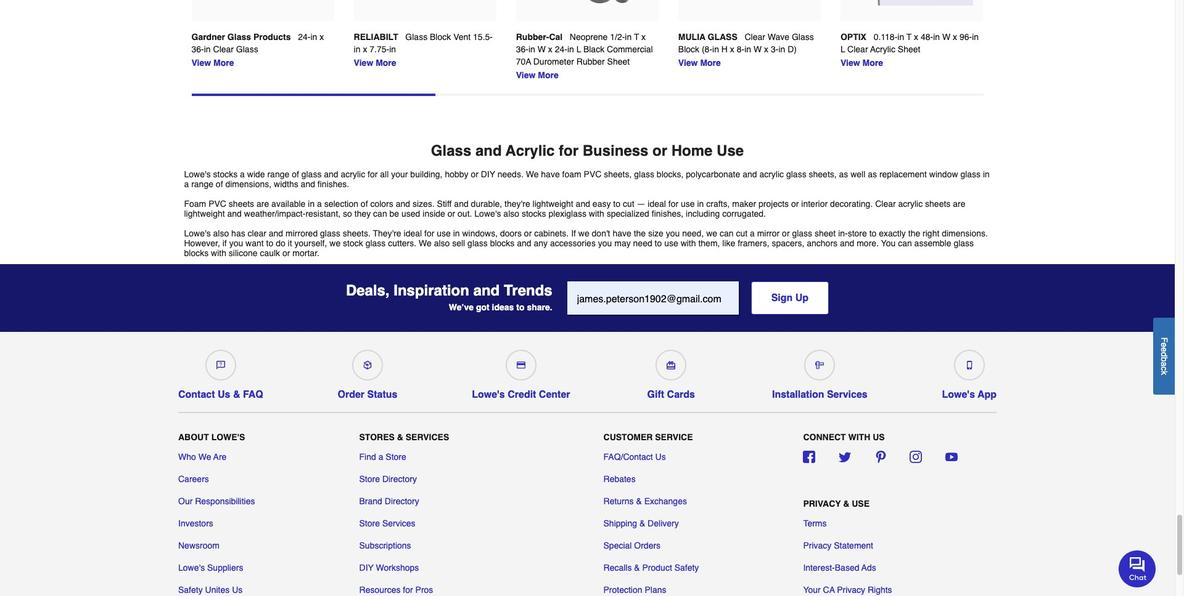 Task type: describe. For each thing, give the bounding box(es) containing it.
pinterest image
[[874, 451, 887, 464]]

plans
[[645, 586, 666, 595]]

diy workshops link
[[359, 562, 419, 575]]

f
[[1159, 338, 1169, 343]]

or right mirror
[[782, 229, 790, 238]]

in inside lowe's stocks a wide range of glass and acrylic for all your building, hobby or diy needs. we have foam pvc sheets, glass blocks, polycarbonate and acrylic glass sheets, as well as replacement window glass in a range of dimensions, widths and finishes.
[[983, 169, 990, 179]]

twitter image
[[839, 451, 851, 464]]

if
[[571, 229, 576, 238]]

2 are from the left
[[953, 199, 965, 209]]

24- inside neoprene 1/2-in t x 36-in w x 24-in l black commercial 70a durometer rubber sheet
[[555, 44, 567, 54]]

unites
[[205, 586, 230, 595]]

8-
[[737, 44, 744, 54]]

also inside "foam pvc sheets are available in a selection of colors and sizes. stiff and durable, they're lightweight and easy to cut — ideal for use in crafts, maker projects or interior decorating. clear acrylic sheets are lightweight and weather/impact-resistant, so they can be used inside or out. lowe's also stocks plexiglass with specialized finishes, including corrugated."
[[503, 209, 519, 219]]

2 the from the left
[[908, 229, 920, 238]]

and left sizes.
[[396, 199, 410, 209]]

a inside "foam pvc sheets are available in a selection of colors and sizes. stiff and durable, they're lightweight and easy to cut — ideal for use in crafts, maker projects or interior decorating. clear acrylic sheets are lightweight and weather/impact-resistant, so they can be used inside or out. lowe's also stocks plexiglass with specialized finishes, including corrugated."
[[317, 199, 322, 209]]

for inside "foam pvc sheets are available in a selection of colors and sizes. stiff and durable, they're lightweight and easy to cut — ideal for use in crafts, maker projects or interior decorating. clear acrylic sheets are lightweight and weather/impact-resistant, so they can be used inside or out. lowe's also stocks plexiglass with specialized finishes, including corrugated."
[[668, 199, 678, 209]]

wave
[[768, 32, 789, 42]]

1 horizontal spatial also
[[434, 238, 450, 248]]

so
[[343, 209, 352, 219]]

sign
[[771, 293, 793, 304]]

t inside neoprene 1/2-in t x 36-in w x 24-in l black commercial 70a durometer rubber sheet
[[634, 32, 639, 42]]

product
[[642, 563, 672, 573]]

replacement
[[879, 169, 927, 179]]

2 horizontal spatial we
[[706, 229, 717, 238]]

faq
[[243, 390, 263, 401]]

to right need
[[655, 238, 662, 248]]

it
[[288, 238, 292, 248]]

safety unites us
[[178, 586, 243, 595]]

glass up interior
[[786, 169, 806, 179]]

in inside lowe's also has clear and mirrored glass sheets. they're ideal for use in windows, doors or cabinets. if we don't have the size you need, we can cut a mirror or glass sheet in-store to exactly the right dimensions. however, if you want to do it yourself, we stock glass cutters. we also sell glass blocks and any accessories you may need to use with them, like framers, spacers, anchors and more. you can assemble glass blocks with silicone caulk or mortar.
[[453, 229, 460, 238]]

glass right sell at the top left of page
[[468, 238, 488, 248]]

view for glass block vent 15.5- in x 7.75-in
[[354, 58, 373, 68]]

foam pvc sheets are available in a selection of colors and sizes. stiff and durable, they're lightweight and easy to cut — ideal for use in crafts, maker projects or interior decorating. clear acrylic sheets are lightweight and weather/impact-resistant, so they can be used inside or out. lowe's also stocks plexiglass with specialized finishes, including corrugated.
[[184, 199, 965, 219]]

in down gardner
[[204, 44, 211, 54]]

ads
[[861, 563, 876, 573]]

special orders
[[603, 541, 661, 551]]

x up the durometer
[[548, 44, 552, 54]]

more for gardner glass products
[[213, 58, 234, 68]]

f e e d b a c k button
[[1153, 318, 1175, 395]]

got
[[476, 303, 489, 313]]

a inside f e e d b a c k button
[[1159, 362, 1169, 367]]

and up "has"
[[227, 209, 242, 219]]

lowe's credit center
[[472, 390, 570, 401]]

1 horizontal spatial blocks
[[490, 238, 515, 248]]

7.75-
[[370, 44, 389, 54]]

window
[[929, 169, 958, 179]]

lowe's up are
[[211, 433, 245, 443]]

lowe's for lowe's app
[[942, 390, 975, 401]]

mirror
[[757, 229, 780, 238]]

0 horizontal spatial blocks
[[184, 248, 209, 258]]

of inside "foam pvc sheets are available in a selection of colors and sizes. stiff and durable, they're lightweight and easy to cut — ideal for use in crafts, maker projects or interior decorating. clear acrylic sheets are lightweight and weather/impact-resistant, so they can be used inside or out. lowe's also stocks plexiglass with specialized finishes, including corrugated."
[[361, 199, 368, 209]]

l inside 0.118-in t x 48-in w x 96-in l clear acrylic sheet
[[841, 44, 845, 54]]

projects
[[759, 199, 789, 209]]

block inside clear wave glass block (8-in h x 8-in w x 3-in d)
[[678, 44, 699, 54]]

1 horizontal spatial of
[[292, 169, 299, 179]]

customer
[[603, 433, 653, 443]]

in right 48- on the right of the page
[[972, 32, 979, 42]]

business
[[583, 142, 648, 159]]

anchors
[[807, 238, 837, 248]]

lowe's for lowe's also has clear and mirrored glass sheets. they're ideal for use in windows, doors or cabinets. if we don't have the size you need, we can cut a mirror or glass sheet in-store to exactly the right dimensions. however, if you want to do it yourself, we stock glass cutters. we also sell glass blocks and any accessories you may need to use with them, like framers, spacers, anchors and more. you can assemble glass blocks with silicone caulk or mortar.
[[184, 229, 211, 238]]

corrugated.
[[722, 209, 766, 219]]

and left it
[[269, 229, 283, 238]]

clear
[[248, 229, 266, 238]]

or left interior
[[791, 199, 799, 209]]

widths
[[274, 179, 298, 189]]

a up foam
[[184, 179, 189, 189]]

w inside clear wave glass block (8-in h x 8-in w x 3-in d)
[[754, 44, 762, 54]]

sizes.
[[413, 199, 435, 209]]

maker
[[732, 199, 756, 209]]

stores & services
[[359, 433, 449, 443]]

store for directory
[[359, 475, 380, 484]]

sheet
[[815, 229, 836, 238]]

exchanges
[[644, 497, 687, 507]]

a inside lowe's also has clear and mirrored glass sheets. they're ideal for use in windows, doors or cabinets. if we don't have the size you need, we can cut a mirror or glass sheet in-store to exactly the right dimensions. however, if you want to do it yourself, we stock glass cutters. we also sell glass blocks and any accessories you may need to use with them, like framers, spacers, anchors and more. you can assemble glass blocks with silicone caulk or mortar.
[[750, 229, 755, 238]]

1 horizontal spatial acrylic
[[759, 169, 784, 179]]

2 horizontal spatial can
[[898, 238, 912, 248]]

cal
[[549, 32, 563, 42]]

want
[[245, 238, 264, 248]]

dimensions image
[[815, 361, 824, 370]]

0.118-in t x 48-in w x 96-in l clear acrylic sheet image
[[850, 0, 973, 5]]

ideal inside lowe's also has clear and mirrored glass sheets. they're ideal for use in windows, doors or cabinets. if we don't have the size you need, we can cut a mirror or glass sheet in-store to exactly the right dimensions. however, if you want to do it yourself, we stock glass cutters. we also sell glass blocks and any accessories you may need to use with them, like framers, spacers, anchors and more. you can assemble glass blocks with silicone caulk or mortar.
[[404, 229, 422, 238]]

glass
[[708, 32, 737, 42]]

our responsibilities link
[[178, 496, 255, 508]]

sheet inside neoprene 1/2-in t x 36-in w x 24-in l black commercial 70a durometer rubber sheet
[[607, 57, 630, 66]]

in down "rubber-"
[[528, 44, 535, 54]]

pickup image
[[363, 361, 372, 370]]

lowe's stocks a wide range of glass and acrylic for all your building, hobby or diy needs. we have foam pvc sheets, glass blocks, polycarbonate and acrylic glass sheets, as well as replacement window glass in a range of dimensions, widths and finishes.
[[184, 169, 990, 189]]

gardner glass products
[[191, 32, 291, 42]]

1 horizontal spatial lightweight
[[533, 199, 573, 209]]

glass right window
[[960, 169, 981, 179]]

lowe's inside "foam pvc sheets are available in a selection of colors and sizes. stiff and durable, they're lightweight and easy to cut — ideal for use in crafts, maker projects or interior decorating. clear acrylic sheets are lightweight and weather/impact-resistant, so they can be used inside or out. lowe's also stocks plexiglass with specialized finishes, including corrugated."
[[474, 209, 501, 219]]

more for rubber-cal
[[538, 70, 559, 80]]

& for shipping & delivery
[[639, 519, 645, 529]]

0 vertical spatial store
[[386, 452, 406, 462]]

with
[[848, 433, 870, 443]]

faq/contact us link
[[603, 451, 666, 464]]

l inside neoprene 1/2-in t x 36-in w x 24-in l black commercial 70a durometer rubber sheet
[[576, 44, 581, 54]]

x left "96-"
[[953, 32, 957, 42]]

newsroom link
[[178, 540, 219, 552]]

2 as from the left
[[868, 169, 877, 179]]

more for reliabilt
[[376, 58, 396, 68]]

1 are from the left
[[257, 199, 269, 209]]

1 horizontal spatial use
[[852, 499, 870, 509]]

glass right assemble on the top of page
[[954, 238, 974, 248]]

in right h
[[744, 44, 751, 54]]

glass down resistant,
[[320, 229, 340, 238]]

for left pros
[[403, 586, 413, 595]]

1 vertical spatial safety
[[178, 586, 203, 595]]

privacy & use
[[803, 499, 870, 509]]

view for clear wave glass block (8-in h x 8-in w x 3-in d)
[[678, 58, 698, 68]]

x left 3-
[[764, 44, 768, 54]]

24- inside 24-in x 36-in clear glass
[[298, 32, 310, 42]]

who we are
[[178, 452, 227, 462]]

shipping & delivery
[[603, 519, 679, 529]]

stocks inside "foam pvc sheets are available in a selection of colors and sizes. stiff and durable, they're lightweight and easy to cut — ideal for use in crafts, maker projects or interior decorating. clear acrylic sheets are lightweight and weather/impact-resistant, so they can be used inside or out. lowe's also stocks plexiglass with specialized finishes, including corrugated."
[[522, 209, 546, 219]]

c
[[1159, 367, 1169, 371]]

view for 0.118-in t x 48-in w x 96-in l clear acrylic sheet
[[841, 58, 860, 68]]

or up blocks,
[[653, 142, 667, 159]]

deals,
[[346, 282, 390, 300]]

based
[[835, 563, 859, 573]]

d)
[[788, 44, 797, 54]]

shipping
[[603, 519, 637, 529]]

trends
[[504, 282, 552, 300]]

chat invite button image
[[1119, 551, 1156, 588]]

and right stiff
[[454, 199, 469, 209]]

diy inside lowe's stocks a wide range of glass and acrylic for all your building, hobby or diy needs. we have foam pvc sheets, glass blocks, polycarbonate and acrylic glass sheets, as well as replacement window glass in a range of dimensions, widths and finishes.
[[481, 169, 495, 179]]

weather/impact-
[[244, 209, 305, 219]]

and left more.
[[840, 238, 854, 248]]

investors
[[178, 519, 213, 529]]

we inside lowe's stocks a wide range of glass and acrylic for all your building, hobby or diy needs. we have foam pvc sheets, glass blocks, polycarbonate and acrylic glass sheets, as well as replacement window glass in a range of dimensions, widths and finishes.
[[526, 169, 539, 179]]

2 sheets from the left
[[925, 199, 951, 209]]

stock
[[343, 238, 363, 248]]

1 horizontal spatial can
[[720, 229, 734, 238]]

us for faq/contact
[[655, 452, 666, 462]]

we've
[[449, 303, 474, 313]]

about
[[178, 433, 209, 443]]

rubber-
[[516, 32, 549, 42]]

interior
[[801, 199, 828, 209]]

1 sheets, from the left
[[604, 169, 632, 179]]

resources for pros link
[[359, 584, 433, 597]]

and left the easy at the top
[[576, 199, 590, 209]]

home
[[671, 142, 713, 159]]

1 vertical spatial services
[[406, 433, 449, 443]]

safety unites us link
[[178, 584, 243, 597]]

faq/contact
[[603, 452, 653, 462]]

1 e from the top
[[1159, 343, 1169, 348]]

sign up
[[771, 293, 809, 304]]

a left wide
[[240, 169, 245, 179]]

for inside lowe's stocks a wide range of glass and acrylic for all your building, hobby or diy needs. we have foam pvc sheets, glass blocks, polycarbonate and acrylic glass sheets, as well as replacement window glass in a range of dimensions, widths and finishes.
[[368, 169, 378, 179]]

glass left sheet
[[792, 229, 812, 238]]

& for stores & services
[[397, 433, 403, 443]]

cut inside "foam pvc sheets are available in a selection of colors and sizes. stiff and durable, they're lightweight and easy to cut — ideal for use in crafts, maker projects or interior decorating. clear acrylic sheets are lightweight and weather/impact-resistant, so they can be used inside or out. lowe's also stocks plexiglass with specialized finishes, including corrugated."
[[623, 199, 634, 209]]

privacy statement link
[[803, 540, 873, 552]]

1 horizontal spatial safety
[[674, 563, 699, 573]]

or right 'caulk'
[[282, 248, 290, 258]]

in left 48- on the right of the page
[[897, 32, 904, 42]]

and right "widths"
[[301, 179, 315, 189]]

credit card image
[[517, 361, 525, 370]]

view more for clear wave glass block (8-in h x 8-in w x 3-in d)
[[678, 58, 721, 68]]

mirrored
[[286, 229, 318, 238]]

in left d)
[[779, 44, 785, 54]]

lowe's for lowe's suppliers
[[178, 563, 205, 573]]

recalls & product safety
[[603, 563, 699, 573]]

x left 48- on the right of the page
[[914, 32, 918, 42]]

clear inside 0.118-in t x 48-in w x 96-in l clear acrylic sheet
[[847, 44, 868, 54]]

faq/contact us
[[603, 452, 666, 462]]

0 horizontal spatial lightweight
[[184, 209, 225, 219]]

view more button for 0.118-in t x 48-in w x 96-in l clear acrylic sheet
[[841, 57, 883, 69]]

view for neoprene 1/2-in t x 36-in w x 24-in l black commercial 70a durometer rubber sheet
[[516, 70, 536, 80]]

and up selection
[[324, 169, 338, 179]]

cut inside lowe's also has clear and mirrored glass sheets. they're ideal for use in windows, doors or cabinets. if we don't have the size you need, we can cut a mirror or glass sheet in-store to exactly the right dimensions. however, if you want to do it yourself, we stock glass cutters. we also sell glass blocks and any accessories you may need to use with them, like framers, spacers, anchors and more. you can assemble glass blocks with silicone caulk or mortar.
[[736, 229, 747, 238]]

silicone
[[229, 248, 258, 258]]

b
[[1159, 357, 1169, 362]]

0 vertical spatial use
[[717, 142, 744, 159]]

lowe's app
[[942, 390, 997, 401]]

0 horizontal spatial with
[[211, 248, 226, 258]]

glass right stock in the top left of the page
[[365, 238, 386, 248]]

workshops
[[376, 563, 419, 573]]

0 horizontal spatial you
[[229, 238, 243, 248]]

hobby
[[445, 169, 468, 179]]

rebates link
[[603, 473, 636, 486]]

view more for neoprene 1/2-in t x 36-in w x 24-in l black commercial 70a durometer rubber sheet
[[516, 70, 559, 80]]

directory for brand directory
[[385, 497, 419, 507]]

stocks inside lowe's stocks a wide range of glass and acrylic for all your building, hobby or diy needs. we have foam pvc sheets, glass blocks, polycarbonate and acrylic glass sheets, as well as replacement window glass in a range of dimensions, widths and finishes.
[[213, 169, 238, 179]]

2 horizontal spatial you
[[666, 229, 680, 238]]

terms
[[803, 519, 827, 529]]

used
[[401, 209, 420, 219]]

or left any on the left of page
[[524, 229, 532, 238]]

need,
[[682, 229, 704, 238]]

in down reliabilt
[[389, 44, 396, 54]]

for up foam
[[559, 142, 578, 159]]

0 horizontal spatial diy
[[359, 563, 374, 573]]

—
[[637, 199, 645, 209]]

in right available
[[308, 199, 315, 209]]

view more button for neoprene 1/2-in t x 36-in w x 24-in l black commercial 70a durometer rubber sheet
[[516, 69, 559, 81]]

doors
[[500, 229, 522, 238]]

in left "96-"
[[933, 32, 940, 42]]

right
[[923, 229, 939, 238]]

x up commercial
[[641, 32, 646, 42]]

1 horizontal spatial we
[[578, 229, 589, 238]]

and up needs.
[[475, 142, 502, 159]]

returns & exchanges link
[[603, 496, 687, 508]]

store for services
[[359, 519, 380, 529]]

in up the durometer
[[567, 44, 574, 54]]

mulia glass
[[678, 32, 737, 42]]

blocks,
[[657, 169, 684, 179]]

stores
[[359, 433, 395, 443]]



Task type: vqa. For each thing, say whether or not it's contained in the screenshot.


Task type: locate. For each thing, give the bounding box(es) containing it.
0 vertical spatial sheet
[[898, 44, 920, 54]]

x right h
[[730, 44, 734, 54]]

they're
[[504, 199, 530, 209]]

us
[[873, 433, 885, 443]]

in left crafts, on the top of page
[[697, 199, 704, 209]]

the left size
[[634, 229, 646, 238]]

0 horizontal spatial can
[[373, 209, 387, 219]]

0 horizontal spatial use
[[437, 229, 451, 238]]

glass left blocks,
[[634, 169, 654, 179]]

clear up exactly
[[875, 199, 896, 209]]

view more for 0.118-in t x 48-in w x 96-in l clear acrylic sheet
[[841, 58, 883, 68]]

a inside 'find a store' link
[[378, 452, 383, 462]]

& for recalls & product safety
[[634, 563, 640, 573]]

service
[[655, 433, 693, 443]]

& inside 'link'
[[639, 519, 645, 529]]

1 horizontal spatial 24-
[[555, 44, 567, 54]]

or left out.
[[448, 209, 455, 219]]

glass up d)
[[792, 32, 814, 42]]

1 vertical spatial us
[[655, 452, 666, 462]]

0 vertical spatial privacy
[[803, 499, 841, 509]]

clear inside "foam pvc sheets are available in a selection of colors and sizes. stiff and durable, they're lightweight and easy to cut — ideal for use in crafts, maker projects or interior decorating. clear acrylic sheets are lightweight and weather/impact-resistant, so they can be used inside or out. lowe's also stocks plexiglass with specialized finishes, including corrugated."
[[875, 199, 896, 209]]

t inside 0.118-in t x 48-in w x 96-in l clear acrylic sheet
[[906, 32, 912, 42]]

acrylic inside 0.118-in t x 48-in w x 96-in l clear acrylic sheet
[[870, 44, 895, 54]]

assemble
[[914, 238, 951, 248]]

acrylic left all
[[341, 169, 365, 179]]

36- inside neoprene 1/2-in t x 36-in w x 24-in l black commercial 70a durometer rubber sheet
[[516, 44, 528, 54]]

lowe's down the newsroom link
[[178, 563, 205, 573]]

1 vertical spatial use
[[852, 499, 870, 509]]

sheet down commercial
[[607, 57, 630, 66]]

0 horizontal spatial range
[[191, 179, 213, 189]]

& right returns
[[636, 497, 642, 507]]

view more button down 7.75-
[[354, 57, 396, 69]]

glass up hobby
[[431, 142, 471, 159]]

view more down gardner
[[191, 58, 234, 68]]

3-
[[771, 44, 779, 54]]

responsibilities
[[195, 497, 255, 507]]

0 horizontal spatial stocks
[[213, 169, 238, 179]]

inside
[[423, 209, 445, 219]]

36- inside 24-in x 36-in clear glass
[[191, 44, 204, 54]]

directory
[[382, 475, 417, 484], [385, 497, 419, 507]]

lowe's inside lowe's stocks a wide range of glass and acrylic for all your building, hobby or diy needs. we have foam pvc sheets, glass blocks, polycarbonate and acrylic glass sheets, as well as replacement window glass in a range of dimensions, widths and finishes.
[[184, 169, 211, 179]]

1 horizontal spatial stocks
[[522, 209, 546, 219]]

privacy right ca
[[837, 586, 865, 595]]

view more for glass block vent 15.5- in x 7.75-in
[[354, 58, 396, 68]]

orders
[[634, 541, 661, 551]]

1 horizontal spatial sheet
[[898, 44, 920, 54]]

view more button for glass block vent 15.5- in x 7.75-in
[[354, 57, 396, 69]]

2 sheets, from the left
[[809, 169, 837, 179]]

have inside lowe's also has clear and mirrored glass sheets. they're ideal for use in windows, doors or cabinets. if we don't have the size you need, we can cut a mirror or glass sheet in-store to exactly the right dimensions. however, if you want to do it yourself, we stock glass cutters. we also sell glass blocks and any accessories you may need to use with them, like framers, spacers, anchors and more. you can assemble glass blocks with silicone caulk or mortar.
[[613, 229, 631, 238]]

0 horizontal spatial have
[[541, 169, 560, 179]]

acrylic up needs.
[[506, 142, 555, 159]]

1 vertical spatial have
[[613, 229, 631, 238]]

2 horizontal spatial use
[[681, 199, 695, 209]]

pvc inside "foam pvc sheets are available in a selection of colors and sizes. stiff and durable, they're lightweight and easy to cut — ideal for use in crafts, maker projects or interior decorating. clear acrylic sheets are lightweight and weather/impact-resistant, so they can be used inside or out. lowe's also stocks plexiglass with specialized finishes, including corrugated."
[[209, 199, 226, 209]]

for inside lowe's also has clear and mirrored glass sheets. they're ideal for use in windows, doors or cabinets. if we don't have the size you need, we can cut a mirror or glass sheet in-store to exactly the right dimensions. however, if you want to do it yourself, we stock glass cutters. we also sell glass blocks and any accessories you may need to use with them, like framers, spacers, anchors and more. you can assemble glass blocks with silicone caulk or mortar.
[[424, 229, 434, 238]]

1 horizontal spatial you
[[598, 238, 612, 248]]

accessories
[[550, 238, 596, 248]]

view more for 24-in x 36-in clear glass
[[191, 58, 234, 68]]

store down brand
[[359, 519, 380, 529]]

polycarbonate
[[686, 169, 740, 179]]

0 vertical spatial we
[[526, 169, 539, 179]]

1 horizontal spatial are
[[953, 199, 965, 209]]

d
[[1159, 352, 1169, 357]]

1 horizontal spatial l
[[841, 44, 845, 54]]

1 vertical spatial 24-
[[555, 44, 567, 54]]

acrylic
[[870, 44, 895, 54], [506, 142, 555, 159]]

1 horizontal spatial w
[[754, 44, 762, 54]]

lowe's for lowe's credit center
[[472, 390, 505, 401]]

0 vertical spatial services
[[827, 390, 868, 401]]

0 horizontal spatial l
[[576, 44, 581, 54]]

24- down 'cal'
[[555, 44, 567, 54]]

us for contact
[[218, 390, 230, 401]]

0 horizontal spatial sheets
[[229, 199, 254, 209]]

0 horizontal spatial 36-
[[191, 44, 204, 54]]

sheet inside 0.118-in t x 48-in w x 96-in l clear acrylic sheet
[[898, 44, 920, 54]]

to right store
[[869, 229, 877, 238]]

directory down store directory
[[385, 497, 419, 507]]

rubber
[[576, 57, 605, 66]]

well
[[851, 169, 865, 179]]

1 horizontal spatial use
[[664, 238, 678, 248]]

blocks
[[490, 238, 515, 248], [184, 248, 209, 258]]

order status link
[[338, 345, 397, 401]]

specialized
[[607, 209, 649, 219]]

returns & exchanges
[[603, 497, 687, 507]]

resources
[[359, 586, 401, 595]]

you left may
[[598, 238, 612, 248]]

use inside "foam pvc sheets are available in a selection of colors and sizes. stiff and durable, they're lightweight and easy to cut — ideal for use in crafts, maker projects or interior decorating. clear acrylic sheets are lightweight and weather/impact-resistant, so they can be used inside or out. lowe's also stocks plexiglass with specialized finishes, including corrugated."
[[681, 199, 695, 209]]

lightweight up the cabinets.
[[533, 199, 573, 209]]

glass down 'gardner glass products'
[[236, 44, 258, 54]]

customer care image
[[216, 361, 225, 370]]

ideal down used
[[404, 229, 422, 238]]

your
[[391, 169, 408, 179]]

a up 'k'
[[1159, 362, 1169, 367]]

1 vertical spatial ideal
[[404, 229, 422, 238]]

1 horizontal spatial ideal
[[648, 199, 666, 209]]

view more button down 70a at left
[[516, 69, 559, 81]]

gift card image
[[667, 361, 675, 370]]

with inside "foam pvc sheets are available in a selection of colors and sizes. stiff and durable, they're lightweight and easy to cut — ideal for use in crafts, maker projects or interior decorating. clear acrylic sheets are lightweight and weather/impact-resistant, so they can be used inside or out. lowe's also stocks plexiglass with specialized finishes, including corrugated."
[[589, 209, 604, 219]]

durable,
[[471, 199, 502, 209]]

stocks left wide
[[213, 169, 238, 179]]

cut
[[623, 199, 634, 209], [736, 229, 747, 238]]

more down gardner
[[213, 58, 234, 68]]

instagram image
[[910, 451, 922, 464]]

1 vertical spatial sheet
[[607, 57, 630, 66]]

can right the you
[[898, 238, 912, 248]]

gardner
[[191, 32, 225, 42]]

2 vertical spatial store
[[359, 519, 380, 529]]

more for optix
[[862, 58, 883, 68]]

view
[[191, 58, 211, 68], [354, 58, 373, 68], [678, 58, 698, 68], [841, 58, 860, 68], [516, 70, 536, 80]]

careers link
[[178, 473, 209, 486]]

view down optix
[[841, 58, 860, 68]]

& for returns & exchanges
[[636, 497, 642, 507]]

0 vertical spatial stocks
[[213, 169, 238, 179]]

lowe's left if
[[184, 229, 211, 238]]

to
[[613, 199, 620, 209], [869, 229, 877, 238], [266, 238, 273, 248], [655, 238, 662, 248], [516, 303, 524, 313]]

lowe's credit center link
[[472, 345, 570, 401]]

you right size
[[666, 229, 680, 238]]

rubber-cal
[[516, 32, 563, 42]]

x inside 24-in x 36-in clear glass
[[320, 32, 324, 42]]

2 t from the left
[[906, 32, 912, 42]]

1 vertical spatial privacy
[[803, 541, 831, 551]]

use up need,
[[681, 199, 695, 209]]

1 horizontal spatial as
[[868, 169, 877, 179]]

pvc inside lowe's stocks a wide range of glass and acrylic for all your building, hobby or diy needs. we have foam pvc sheets, glass blocks, polycarbonate and acrylic glass sheets, as well as replacement window glass in a range of dimensions, widths and finishes.
[[584, 169, 601, 179]]

directory inside store directory link
[[382, 475, 417, 484]]

as
[[839, 169, 848, 179], [868, 169, 877, 179]]

store
[[848, 229, 867, 238]]

1 vertical spatial cut
[[736, 229, 747, 238]]

0 vertical spatial us
[[218, 390, 230, 401]]

you right if
[[229, 238, 243, 248]]

for down blocks,
[[668, 199, 678, 209]]

0 horizontal spatial acrylic
[[341, 169, 365, 179]]

0 vertical spatial diy
[[481, 169, 495, 179]]

privacy for privacy statement
[[803, 541, 831, 551]]

and inside deals, inspiration and trends we've got ideas to share.
[[473, 282, 500, 300]]

optix
[[841, 32, 866, 42]]

clear down optix
[[847, 44, 868, 54]]

1 vertical spatial acrylic
[[506, 142, 555, 159]]

clear left wave
[[745, 32, 765, 42]]

services for installation services
[[827, 390, 868, 401]]

1 the from the left
[[634, 229, 646, 238]]

0 vertical spatial directory
[[382, 475, 417, 484]]

use
[[717, 142, 744, 159], [852, 499, 870, 509]]

protection
[[603, 586, 642, 595]]

exactly
[[879, 229, 906, 238]]

more for mulia glass
[[700, 58, 721, 68]]

have inside lowe's stocks a wide range of glass and acrylic for all your building, hobby or diy needs. we have foam pvc sheets, glass blocks, polycarbonate and acrylic glass sheets, as well as replacement window glass in a range of dimensions, widths and finishes.
[[541, 169, 560, 179]]

& up statement
[[843, 499, 849, 509]]

privacy inside privacy statement link
[[803, 541, 831, 551]]

1 horizontal spatial we
[[419, 238, 432, 248]]

block inside glass block vent 15.5- in x 7.75-in
[[430, 32, 451, 42]]

lightweight up however,
[[184, 209, 225, 219]]

1 horizontal spatial t
[[906, 32, 912, 42]]

privacy inside your ca privacy rights link
[[837, 586, 865, 595]]

1 vertical spatial we
[[419, 238, 432, 248]]

us right unites
[[232, 586, 243, 595]]

1 sheets from the left
[[229, 199, 254, 209]]

0 horizontal spatial of
[[216, 179, 223, 189]]

services inside 'installation services' link
[[827, 390, 868, 401]]

glass right gardner
[[227, 32, 251, 42]]

0 horizontal spatial also
[[213, 229, 229, 238]]

sign up form
[[567, 282, 829, 316]]

24-in x 36-in clear glass
[[191, 32, 324, 54]]

0 vertical spatial ideal
[[648, 199, 666, 209]]

to inside deals, inspiration and trends we've got ideas to share.
[[516, 303, 524, 313]]

services inside store services link
[[382, 519, 415, 529]]

2 vertical spatial us
[[232, 586, 243, 595]]

w inside 0.118-in t x 48-in w x 96-in l clear acrylic sheet
[[942, 32, 950, 42]]

0 vertical spatial have
[[541, 169, 560, 179]]

1 vertical spatial stocks
[[522, 209, 546, 219]]

2 horizontal spatial of
[[361, 199, 368, 209]]

1 36- from the left
[[191, 44, 204, 54]]

deals, inspiration and trends we've got ideas to share.
[[346, 282, 552, 313]]

0 horizontal spatial use
[[717, 142, 744, 159]]

in-
[[838, 229, 848, 238]]

2 horizontal spatial with
[[681, 238, 696, 248]]

0 horizontal spatial safety
[[178, 586, 203, 595]]

resistant,
[[305, 209, 341, 219]]

can down corrugated.
[[720, 229, 734, 238]]

including
[[686, 209, 720, 219]]

1 horizontal spatial acrylic
[[870, 44, 895, 54]]

1 horizontal spatial cut
[[736, 229, 747, 238]]

glass inside glass block vent 15.5- in x 7.75-in
[[405, 32, 427, 42]]

in
[[310, 32, 317, 42], [625, 32, 632, 42], [897, 32, 904, 42], [933, 32, 940, 42], [972, 32, 979, 42], [204, 44, 211, 54], [354, 44, 360, 54], [389, 44, 396, 54], [528, 44, 535, 54], [567, 44, 574, 54], [712, 44, 719, 54], [744, 44, 751, 54], [779, 44, 785, 54], [983, 169, 990, 179], [308, 199, 315, 209], [697, 199, 704, 209], [453, 229, 460, 238]]

foam
[[184, 199, 206, 209]]

services for store services
[[382, 519, 415, 529]]

safety left unites
[[178, 586, 203, 595]]

and up maker at the top of the page
[[743, 169, 757, 179]]

0 horizontal spatial as
[[839, 169, 848, 179]]

1 horizontal spatial block
[[678, 44, 699, 54]]

ideal inside "foam pvc sheets are available in a selection of colors and sizes. stiff and durable, they're lightweight and easy to cut — ideal for use in crafts, maker projects or interior decorating. clear acrylic sheets are lightweight and weather/impact-resistant, so they can be used inside or out. lowe's also stocks plexiglass with specialized finishes, including corrugated."
[[648, 199, 666, 209]]

use up statement
[[852, 499, 870, 509]]

view down gardner
[[191, 58, 211, 68]]

in left h
[[712, 44, 719, 54]]

2 l from the left
[[841, 44, 845, 54]]

cards
[[667, 390, 695, 401]]

lowe's up foam
[[184, 169, 211, 179]]

delivery
[[648, 519, 679, 529]]

0 horizontal spatial are
[[257, 199, 269, 209]]

1 t from the left
[[634, 32, 639, 42]]

acrylic inside "foam pvc sheets are available in a selection of colors and sizes. stiff and durable, they're lightweight and easy to cut — ideal for use in crafts, maker projects or interior decorating. clear acrylic sheets are lightweight and weather/impact-resistant, so they can be used inside or out. lowe's also stocks plexiglass with specialized finishes, including corrugated."
[[898, 199, 923, 209]]

1 horizontal spatial range
[[267, 169, 289, 179]]

a
[[240, 169, 245, 179], [184, 179, 189, 189], [317, 199, 322, 209], [750, 229, 755, 238], [1159, 362, 1169, 367], [378, 452, 383, 462]]

caulk
[[260, 248, 280, 258]]

clear inside clear wave glass block (8-in h x 8-in w x 3-in d)
[[745, 32, 765, 42]]

view for 24-in x 36-in clear glass
[[191, 58, 211, 68]]

diy up resources
[[359, 563, 374, 573]]

of left dimensions,
[[216, 179, 223, 189]]

glass
[[301, 169, 322, 179], [634, 169, 654, 179], [786, 169, 806, 179], [960, 169, 981, 179], [320, 229, 340, 238], [792, 229, 812, 238], [365, 238, 386, 248], [468, 238, 488, 248], [954, 238, 974, 248]]

special
[[603, 541, 632, 551]]

customer service
[[603, 433, 693, 443]]

selection
[[324, 199, 358, 209]]

0 horizontal spatial ideal
[[404, 229, 422, 238]]

glass block vent 15.5- in x 7.75-in
[[354, 32, 493, 54]]

glass inside 24-in x 36-in clear glass
[[236, 44, 258, 54]]

sheets, down business in the top of the page
[[604, 169, 632, 179]]

0 vertical spatial cut
[[623, 199, 634, 209]]

0 horizontal spatial block
[[430, 32, 451, 42]]

in left 7.75-
[[354, 44, 360, 54]]

facebook image
[[803, 451, 816, 464]]

0 horizontal spatial we
[[198, 452, 211, 462]]

stocks up the cabinets.
[[522, 209, 546, 219]]

1 vertical spatial pvc
[[209, 199, 226, 209]]

we inside "link"
[[198, 452, 211, 462]]

more down 7.75-
[[376, 58, 396, 68]]

range up foam
[[191, 179, 213, 189]]

1 horizontal spatial with
[[589, 209, 604, 219]]

sell
[[452, 238, 465, 248]]

up
[[795, 293, 809, 304]]

36-
[[191, 44, 204, 54], [516, 44, 528, 54]]

lowe's left 'app'
[[942, 390, 975, 401]]

w down "rubber-cal"
[[538, 44, 546, 54]]

1 vertical spatial directory
[[385, 497, 419, 507]]

for left all
[[368, 169, 378, 179]]

or inside lowe's stocks a wide range of glass and acrylic for all your building, hobby or diy needs. we have foam pvc sheets, glass blocks, polycarbonate and acrylic glass sheets, as well as replacement window glass in a range of dimensions, widths and finishes.
[[471, 169, 478, 179]]

0 horizontal spatial w
[[538, 44, 546, 54]]

w inside neoprene 1/2-in t x 36-in w x 24-in l black commercial 70a durometer rubber sheet
[[538, 44, 546, 54]]

15.5-
[[473, 32, 493, 42]]

diy
[[481, 169, 495, 179], [359, 563, 374, 573]]

2 horizontal spatial acrylic
[[898, 199, 923, 209]]

connect
[[803, 433, 846, 443]]

in right products
[[310, 32, 317, 42]]

t
[[634, 32, 639, 42], [906, 32, 912, 42]]

diy left needs.
[[481, 169, 495, 179]]

blocks left any on the left of page
[[490, 238, 515, 248]]

2 horizontal spatial also
[[503, 209, 519, 219]]

lowe's inside lowe's also has clear and mirrored glass sheets. they're ideal for use in windows, doors or cabinets. if we don't have the size you need, we can cut a mirror or glass sheet in-store to exactly the right dimensions. however, if you want to do it yourself, we stock glass cutters. we also sell glass blocks and any accessories you may need to use with them, like framers, spacers, anchors and more. you can assemble glass blocks with silicone caulk or mortar.
[[184, 229, 211, 238]]

pros
[[415, 586, 433, 595]]

or
[[653, 142, 667, 159], [471, 169, 478, 179], [791, 199, 799, 209], [448, 209, 455, 219], [524, 229, 532, 238], [782, 229, 790, 238], [282, 248, 290, 258]]

view more button for 24-in x 36-in clear glass
[[191, 57, 234, 69]]

credit
[[508, 390, 536, 401]]

l left black at the top
[[576, 44, 581, 54]]

t up commercial
[[634, 32, 639, 42]]

0 horizontal spatial sheets,
[[604, 169, 632, 179]]

gift cards
[[647, 390, 695, 401]]

0 horizontal spatial 24-
[[298, 32, 310, 42]]

& left faq on the left bottom of the page
[[233, 390, 240, 401]]

& right stores
[[397, 433, 403, 443]]

directory inside brand directory link
[[385, 497, 419, 507]]

to inside "foam pvc sheets are available in a selection of colors and sizes. stiff and durable, they're lightweight and easy to cut — ideal for use in crafts, maker projects or interior decorating. clear acrylic sheets are lightweight and weather/impact-resistant, so they can be used inside or out. lowe's also stocks plexiglass with specialized finishes, including corrugated."
[[613, 199, 620, 209]]

brand directory link
[[359, 496, 419, 508]]

0 vertical spatial safety
[[674, 563, 699, 573]]

x inside glass block vent 15.5- in x 7.75-in
[[363, 44, 367, 54]]

2 e from the top
[[1159, 348, 1169, 352]]

more.
[[857, 238, 879, 248]]

0 horizontal spatial t
[[634, 32, 639, 42]]

0 horizontal spatial us
[[218, 390, 230, 401]]

36- up 70a at left
[[516, 44, 528, 54]]

contact
[[178, 390, 215, 401]]

clear down gardner
[[213, 44, 234, 54]]

1 horizontal spatial us
[[232, 586, 243, 595]]

building,
[[410, 169, 442, 179]]

Email Address email field
[[567, 282, 739, 315]]

& for privacy & use
[[843, 499, 849, 509]]

clear inside 24-in x 36-in clear glass
[[213, 44, 234, 54]]

2 vertical spatial privacy
[[837, 586, 865, 595]]

and left any on the left of page
[[517, 238, 531, 248]]

neoprene 1/2-in t x 36-in w x 24-in l black commercial 70a durometer rubber sheet image
[[526, 0, 649, 5]]

1 horizontal spatial sheets
[[925, 199, 951, 209]]

or right hobby
[[471, 169, 478, 179]]

glass inside clear wave glass block (8-in h x 8-in w x 3-in d)
[[792, 32, 814, 42]]

in right window
[[983, 169, 990, 179]]

can inside "foam pvc sheets are available in a selection of colors and sizes. stiff and durable, they're lightweight and easy to cut — ideal for use in crafts, maker projects or interior decorating. clear acrylic sheets are lightweight and weather/impact-resistant, so they can be used inside or out. lowe's also stocks plexiglass with specialized finishes, including corrugated."
[[373, 209, 387, 219]]

2 horizontal spatial w
[[942, 32, 950, 42]]

e up d
[[1159, 343, 1169, 348]]

1 vertical spatial diy
[[359, 563, 374, 573]]

in up commercial
[[625, 32, 632, 42]]

sheets down window
[[925, 199, 951, 209]]

1 as from the left
[[839, 169, 848, 179]]

l down optix
[[841, 44, 845, 54]]

we inside lowe's also has clear and mirrored glass sheets. they're ideal for use in windows, doors or cabinets. if we don't have the size you need, we can cut a mirror or glass sheet in-store to exactly the right dimensions. however, if you want to do it yourself, we stock glass cutters. we also sell glass blocks and any accessories you may need to use with them, like framers, spacers, anchors and more. you can assemble glass blocks with silicone caulk or mortar.
[[419, 238, 432, 248]]

store services
[[359, 519, 415, 529]]

dimensions.
[[942, 229, 988, 238]]

directory up brand directory link
[[382, 475, 417, 484]]

0 horizontal spatial cut
[[623, 199, 634, 209]]

0 vertical spatial pvc
[[584, 169, 601, 179]]

privacy up terms
[[803, 499, 841, 509]]

1 horizontal spatial diy
[[481, 169, 495, 179]]

for
[[559, 142, 578, 159], [368, 169, 378, 179], [668, 199, 678, 209], [424, 229, 434, 238], [403, 586, 413, 595]]

lowe's for lowe's stocks a wide range of glass and acrylic for all your building, hobby or diy needs. we have foam pvc sheets, glass blocks, polycarbonate and acrylic glass sheets, as well as replacement window glass in a range of dimensions, widths and finishes.
[[184, 169, 211, 179]]

range right wide
[[267, 169, 289, 179]]

mobile image
[[965, 361, 974, 370]]

to left do
[[266, 238, 273, 248]]

mortar.
[[293, 248, 319, 258]]

1 horizontal spatial pvc
[[584, 169, 601, 179]]

interest-based ads link
[[803, 562, 876, 575]]

glass right "widths"
[[301, 169, 322, 179]]

newsroom
[[178, 541, 219, 551]]

scrollbar
[[191, 94, 435, 96]]

vent
[[453, 32, 471, 42]]

1 vertical spatial store
[[359, 475, 380, 484]]

lowe's left credit
[[472, 390, 505, 401]]

e up b
[[1159, 348, 1169, 352]]

protection plans link
[[603, 584, 666, 597]]

view more button for clear wave glass block (8-in h x 8-in w x 3-in d)
[[678, 57, 721, 69]]

we
[[578, 229, 589, 238], [706, 229, 717, 238], [329, 238, 341, 248]]

2 36- from the left
[[516, 44, 528, 54]]

1 l from the left
[[576, 44, 581, 54]]

privacy for privacy & use
[[803, 499, 841, 509]]

1 vertical spatial block
[[678, 44, 699, 54]]

sheets, up interior
[[809, 169, 837, 179]]

youtube image
[[945, 451, 958, 464]]

0 horizontal spatial we
[[329, 238, 341, 248]]

0 vertical spatial block
[[430, 32, 451, 42]]

store up brand
[[359, 475, 380, 484]]

0 horizontal spatial sheet
[[607, 57, 630, 66]]

directory for store directory
[[382, 475, 417, 484]]

brand
[[359, 497, 382, 507]]

interest-based ads
[[803, 563, 876, 573]]

w left 3-
[[754, 44, 762, 54]]



